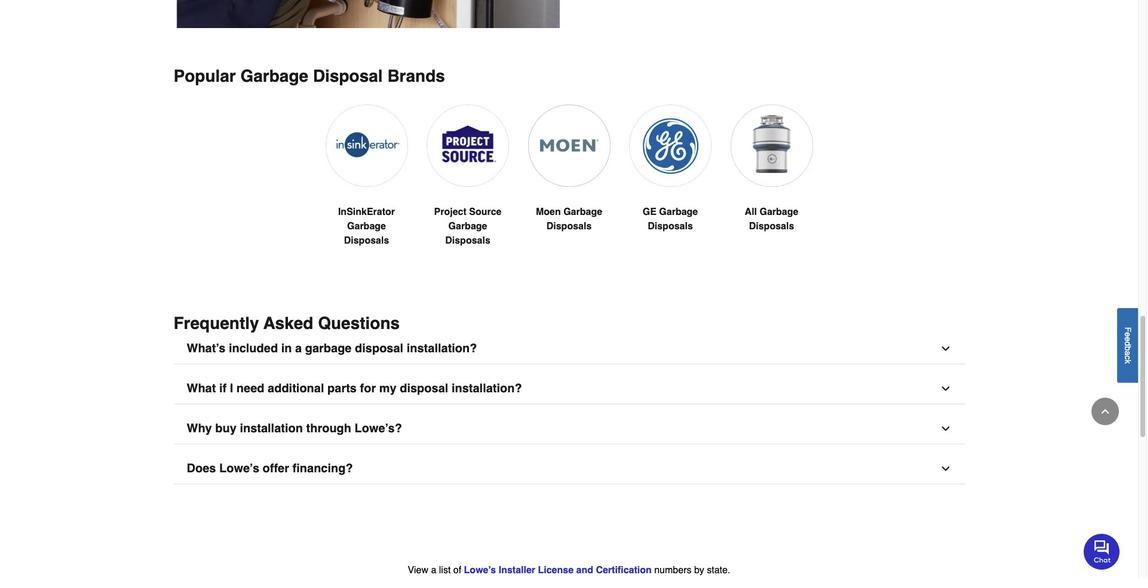 Task type: vqa. For each thing, say whether or not it's contained in the screenshot.
What
yes



Task type: locate. For each thing, give the bounding box(es) containing it.
garbage for all
[[760, 207, 799, 218]]

garbage inside all garbage disposals
[[760, 207, 799, 218]]

license
[[538, 566, 574, 576]]

installation? inside button
[[407, 342, 477, 356]]

disposal down questions
[[355, 342, 403, 356]]

lowe's installer license and certification link
[[464, 566, 652, 576]]

parts
[[328, 382, 357, 396]]

need
[[237, 382, 264, 396]]

garbage inside the insinkerator garbage disposals
[[347, 221, 386, 232]]

k
[[1123, 360, 1133, 364]]

chevron down image for garbage
[[940, 343, 952, 355]]

a left list
[[431, 566, 436, 576]]

offer
[[263, 462, 289, 476]]

a right the in
[[295, 342, 302, 356]]

0 vertical spatial chevron down image
[[940, 343, 952, 355]]

what's
[[187, 342, 225, 356]]

buy
[[215, 422, 237, 436]]

lowe's
[[219, 462, 259, 476], [464, 566, 496, 576]]

moen
[[536, 207, 561, 218]]

disposals inside ge garbage disposals
[[648, 221, 693, 232]]

chevron down image
[[940, 343, 952, 355], [940, 423, 952, 435], [940, 463, 952, 475]]

1 vertical spatial installation?
[[452, 382, 522, 396]]

chevron down image inside the what's included in a garbage disposal installation? button
[[940, 343, 952, 355]]

1 chevron down image from the top
[[940, 343, 952, 355]]

project source garbage disposals link
[[427, 105, 509, 277]]

disposal inside button
[[400, 382, 448, 396]]

brands
[[387, 66, 445, 85]]

ge garbage disposals
[[643, 207, 698, 232]]

lowe's?
[[355, 422, 402, 436]]

garbage for moen
[[564, 207, 602, 218]]

disposal right my
[[400, 382, 448, 396]]

through
[[306, 422, 351, 436]]

and
[[576, 566, 593, 576]]

disposal inside button
[[355, 342, 403, 356]]

2 chevron down image from the top
[[940, 423, 952, 435]]

popular garbage disposal brands
[[174, 66, 445, 85]]

3 chevron down image from the top
[[940, 463, 952, 475]]

if
[[219, 382, 227, 396]]

garbage inside ge garbage disposals
[[659, 207, 698, 218]]

insinkerator
[[338, 207, 395, 218]]

lowe's right of
[[464, 566, 496, 576]]

0 vertical spatial lowe's
[[219, 462, 259, 476]]

all garbage disposals
[[745, 207, 799, 232]]

disposals inside all garbage disposals
[[749, 221, 794, 232]]

disposal
[[355, 342, 403, 356], [400, 382, 448, 396]]

chevron down image inside the why buy installation through lowe's? button
[[940, 423, 952, 435]]

e
[[1123, 332, 1133, 337], [1123, 337, 1133, 342]]

project source garbage disposals
[[434, 207, 502, 246]]

of
[[453, 566, 461, 576]]

1 e from the top
[[1123, 332, 1133, 337]]

frequently asked questions
[[174, 314, 400, 333]]

disposals down insinkerator
[[344, 236, 389, 246]]

disposals for insinkerator
[[344, 236, 389, 246]]

lowe's inside button
[[219, 462, 259, 476]]

installation? inside button
[[452, 382, 522, 396]]

a up k
[[1123, 351, 1133, 355]]

disposals down the project
[[445, 236, 490, 246]]

0 horizontal spatial lowe's
[[219, 462, 259, 476]]

e up d
[[1123, 332, 1133, 337]]

disposals down the all
[[749, 221, 794, 232]]

garbage for insinkerator
[[347, 221, 386, 232]]

1 vertical spatial lowe's
[[464, 566, 496, 576]]

1 vertical spatial chevron down image
[[940, 423, 952, 435]]

does lowe's offer financing?
[[187, 462, 353, 476]]

source
[[469, 207, 502, 218]]

chevron down image for lowe's?
[[940, 423, 952, 435]]

garbage
[[305, 342, 352, 356]]

2 vertical spatial chevron down image
[[940, 463, 952, 475]]

disposals inside project source garbage disposals
[[445, 236, 490, 246]]

1 vertical spatial disposal
[[400, 382, 448, 396]]

certification
[[596, 566, 652, 576]]

disposals inside the insinkerator garbage disposals
[[344, 236, 389, 246]]

disposals down moen
[[547, 221, 592, 232]]

garbage
[[241, 66, 308, 85], [564, 207, 602, 218], [659, 207, 698, 218], [760, 207, 799, 218], [347, 221, 386, 232], [449, 221, 487, 232]]

state.
[[707, 566, 730, 576]]

f e e d b a c k button
[[1117, 308, 1138, 383]]

list
[[439, 566, 451, 576]]

moen garbage disposals
[[536, 207, 602, 232]]

0 vertical spatial installation?
[[407, 342, 477, 356]]

0 vertical spatial disposal
[[355, 342, 403, 356]]

what if i need additional parts for my disposal installation? button
[[174, 374, 965, 405]]

insinkerator garbage disposals link
[[326, 105, 408, 277]]

lowe's left offer
[[219, 462, 259, 476]]

installation?
[[407, 342, 477, 356], [452, 382, 522, 396]]

all garbage disposals. image
[[731, 105, 813, 187]]

project
[[434, 207, 467, 218]]

a
[[295, 342, 302, 356], [1123, 351, 1133, 355], [431, 566, 436, 576]]

b
[[1123, 346, 1133, 351]]

what's included in a garbage disposal installation? button
[[174, 334, 965, 365]]

garbage inside moen garbage disposals
[[564, 207, 602, 218]]

ge
[[643, 207, 657, 218]]

chevron down image inside does lowe's offer financing? button
[[940, 463, 952, 475]]

disposals down ge at right top
[[648, 221, 693, 232]]

disposals
[[547, 221, 592, 232], [648, 221, 693, 232], [749, 221, 794, 232], [344, 236, 389, 246], [445, 236, 490, 246]]

disposals inside moen garbage disposals
[[547, 221, 592, 232]]

project source logo. image
[[427, 105, 509, 187]]

garbage inside project source garbage disposals
[[449, 221, 487, 232]]

e up 'b'
[[1123, 337, 1133, 342]]

insinkerator logo. image
[[326, 105, 408, 187]]

chevron down image
[[940, 383, 952, 395]]



Task type: describe. For each thing, give the bounding box(es) containing it.
installer
[[499, 566, 535, 576]]

garbage for popular
[[241, 66, 308, 85]]

scroll to top element
[[1092, 398, 1119, 425]]

2 e from the top
[[1123, 337, 1133, 342]]

chevron up image
[[1100, 406, 1112, 418]]

popular
[[174, 66, 236, 85]]

ge garbage disposals link
[[629, 105, 712, 263]]

additional
[[268, 382, 324, 396]]

moen garbage disposals link
[[528, 105, 610, 263]]

my
[[379, 382, 397, 396]]

financing?
[[293, 462, 353, 476]]

what's included in a garbage disposal installation?
[[187, 342, 477, 356]]

in
[[281, 342, 292, 356]]

0 horizontal spatial a
[[295, 342, 302, 356]]

numbers
[[654, 566, 692, 576]]

a person in a blue shirt installing a garbage disposal under a sink. image
[[176, 0, 560, 28]]

by
[[694, 566, 704, 576]]

f e e d b a c k
[[1123, 327, 1133, 364]]

1 horizontal spatial lowe's
[[464, 566, 496, 576]]

what if i need additional parts for my disposal installation?
[[187, 382, 522, 396]]

f
[[1123, 327, 1133, 332]]

d
[[1123, 342, 1133, 346]]

g e logo. image
[[629, 105, 712, 187]]

asked
[[263, 314, 313, 333]]

does
[[187, 462, 216, 476]]

why buy installation through lowe's?
[[187, 422, 404, 436]]

view
[[408, 566, 428, 576]]

view a list of lowe's installer license and certification numbers by state.
[[408, 566, 730, 576]]

why buy installation through lowe's? button
[[174, 414, 965, 445]]

does lowe's offer financing? button
[[174, 454, 965, 485]]

all
[[745, 207, 757, 218]]

for
[[360, 382, 376, 396]]

disposals for moen
[[547, 221, 592, 232]]

chat invite button image
[[1084, 533, 1120, 570]]

1 horizontal spatial a
[[431, 566, 436, 576]]

garbage for ge
[[659, 207, 698, 218]]

questions
[[318, 314, 400, 333]]

i
[[230, 382, 233, 396]]

disposals for ge
[[648, 221, 693, 232]]

included
[[229, 342, 278, 356]]

what
[[187, 382, 216, 396]]

disposals for all
[[749, 221, 794, 232]]

c
[[1123, 355, 1133, 360]]

installation
[[240, 422, 303, 436]]

moen logo. image
[[528, 105, 610, 187]]

frequently
[[174, 314, 259, 333]]

insinkerator garbage disposals
[[338, 207, 395, 246]]

disposal
[[313, 66, 383, 85]]

all garbage disposals link
[[731, 105, 813, 263]]

why
[[187, 422, 212, 436]]

2 horizontal spatial a
[[1123, 351, 1133, 355]]



